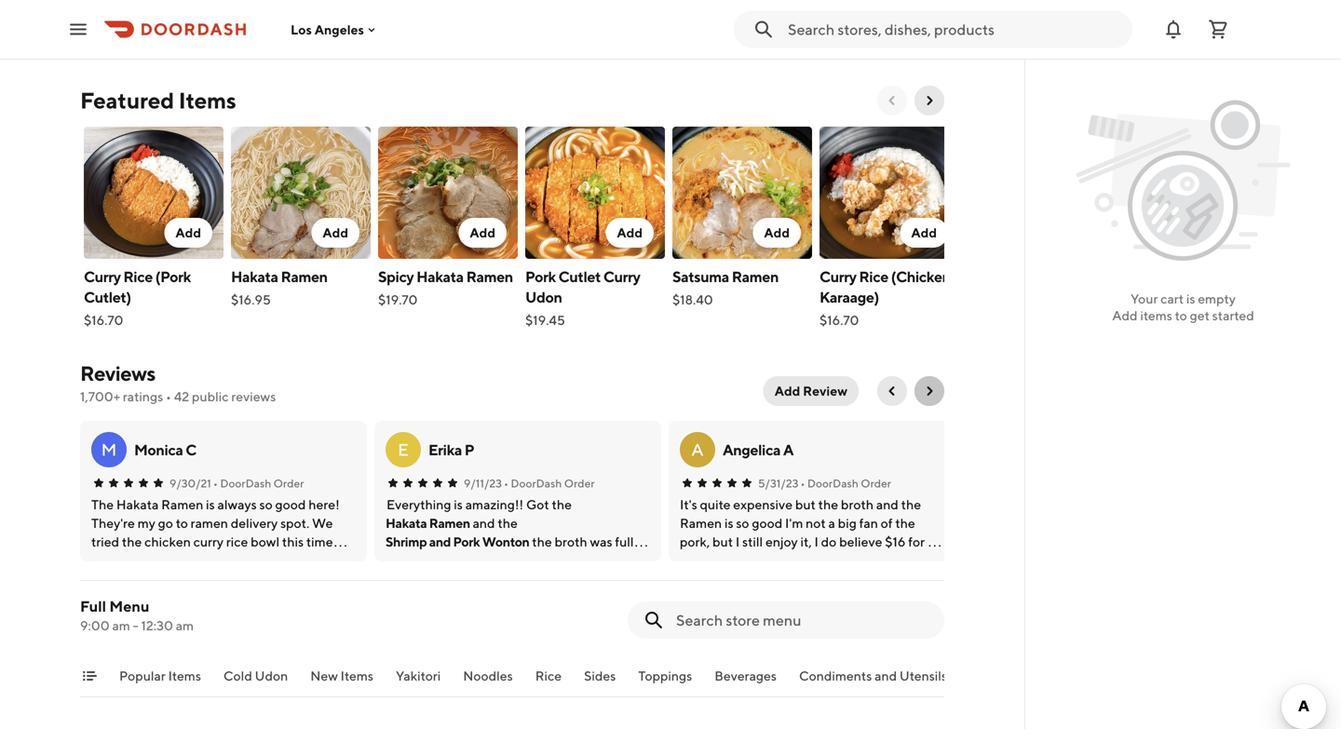 Task type: vqa. For each thing, say whether or not it's contained in the screenshot.


Task type: locate. For each thing, give the bounding box(es) containing it.
wonton
[[482, 534, 529, 550]]

hakata for hakata ramen $16.95
[[231, 268, 278, 285]]

cold
[[223, 668, 252, 684]]

doordash right 9/30/21
[[220, 477, 271, 490]]

•
[[166, 389, 171, 404], [213, 477, 218, 490], [504, 477, 509, 490], [800, 477, 805, 490]]

m
[[101, 440, 117, 460]]

ramen up "shrimp and pork wonton" 'button'
[[429, 516, 470, 531]]

noodles
[[463, 668, 513, 684]]

• for e
[[504, 477, 509, 490]]

and
[[429, 534, 451, 550], [875, 668, 897, 684]]

add button up '(chicken'
[[900, 218, 948, 248]]

featured items heading
[[80, 86, 236, 115]]

$16.70 for karaage)
[[820, 312, 859, 328]]

curry inside curry rice (pork cutlet) $16.70
[[84, 268, 121, 285]]

1 horizontal spatial am
[[176, 618, 194, 633]]

2 horizontal spatial doordash
[[807, 477, 859, 490]]

3 order from the left
[[861, 477, 891, 490]]

curry
[[84, 268, 121, 285], [603, 268, 640, 285], [820, 268, 856, 285]]

add left 'review'
[[775, 383, 800, 399]]

pork left wonton
[[453, 534, 480, 550]]

hakata up shrimp
[[386, 516, 427, 531]]

new items
[[310, 668, 373, 684]]

review
[[803, 383, 848, 399]]

0 horizontal spatial and
[[429, 534, 451, 550]]

1 doordash from the left
[[220, 477, 271, 490]]

2 horizontal spatial • doordash order
[[800, 477, 891, 490]]

hakata for hakata ramen shrimp and pork wonton
[[386, 516, 427, 531]]

am right 12:30
[[176, 618, 194, 633]]

hakata up "$16.95"
[[231, 268, 278, 285]]

udon right cold
[[255, 668, 288, 684]]

cart
[[1161, 291, 1184, 306]]

add review
[[775, 383, 848, 399]]

hakata
[[231, 268, 278, 285], [416, 268, 464, 285], [386, 516, 427, 531]]

12:30
[[141, 618, 173, 633]]

rice inside curry rice (pork cutlet) $16.70
[[123, 268, 153, 285]]

Store search: begin typing to search for stores available on DoorDash text field
[[788, 19, 1121, 40]]

-
[[133, 618, 138, 633]]

0 vertical spatial and
[[429, 534, 451, 550]]

$16.70
[[84, 312, 123, 328], [820, 312, 859, 328]]

a
[[691, 440, 704, 460], [783, 441, 794, 459]]

• doordash order right 5/31/23
[[800, 477, 891, 490]]

curry inside curry rice (chicken karaage) $16.70
[[820, 268, 856, 285]]

0 horizontal spatial udon
[[255, 668, 288, 684]]

items right the 'new' on the bottom left
[[341, 668, 373, 684]]

notification bell image
[[1162, 18, 1185, 41]]

rice up karaage) at the right of the page
[[859, 268, 888, 285]]

hakata inside the 'hakata ramen $16.95'
[[231, 268, 278, 285]]

add button for hakata ramen
[[311, 218, 360, 248]]

1 horizontal spatial • doordash order
[[504, 477, 595, 490]]

1 horizontal spatial udon
[[525, 288, 562, 306]]

add for hakata ramen
[[323, 225, 348, 240]]

0 vertical spatial pork
[[525, 268, 556, 285]]

udon inside pork cutlet curry udon $19.45
[[525, 288, 562, 306]]

1 vertical spatial and
[[875, 668, 897, 684]]

rice left sides on the left of the page
[[535, 668, 562, 684]]

reviews
[[231, 389, 276, 404]]

udon up the "$19.45"
[[525, 288, 562, 306]]

items for new items
[[341, 668, 373, 684]]

sides
[[584, 668, 616, 684]]

0 horizontal spatial pork
[[453, 534, 480, 550]]

1 curry from the left
[[84, 268, 121, 285]]

is
[[1186, 291, 1195, 306]]

add up (pork
[[175, 225, 201, 240]]

add button up the spicy hakata ramen $19.70
[[459, 218, 507, 248]]

1 $16.70 from the left
[[84, 312, 123, 328]]

ramen inside the 'hakata ramen $16.95'
[[281, 268, 328, 285]]

items right popular
[[168, 668, 201, 684]]

hakata right spicy
[[416, 268, 464, 285]]

• doordash order right 9/30/21
[[213, 477, 304, 490]]

condiments
[[799, 668, 872, 684]]

0 vertical spatial udon
[[525, 288, 562, 306]]

am left -
[[112, 618, 130, 633]]

6 add button from the left
[[900, 218, 948, 248]]

1 horizontal spatial order
[[564, 477, 595, 490]]

items
[[179, 87, 236, 114], [168, 668, 201, 684], [341, 668, 373, 684]]

shrimp and pork wonton button
[[386, 533, 529, 551]]

2 horizontal spatial rice
[[859, 268, 888, 285]]

2 horizontal spatial curry
[[820, 268, 856, 285]]

1 vertical spatial udon
[[255, 668, 288, 684]]

1 horizontal spatial $16.70
[[820, 312, 859, 328]]

curry rice (pork cutlet) image
[[84, 127, 224, 259]]

• for m
[[213, 477, 218, 490]]

rice left (pork
[[123, 268, 153, 285]]

(pork
[[155, 268, 191, 285]]

ramen right satsuma
[[732, 268, 779, 285]]

spicy hakata ramen $19.70
[[378, 268, 513, 307]]

$16.70 down the cutlet)
[[84, 312, 123, 328]]

erika p
[[428, 441, 474, 459]]

0 horizontal spatial am
[[112, 618, 130, 633]]

add button up pork cutlet curry udon $19.45
[[606, 218, 654, 248]]

yakitori button
[[396, 667, 441, 697]]

ramen inside hakata ramen shrimp and pork wonton
[[429, 516, 470, 531]]

2 add button from the left
[[311, 218, 360, 248]]

curry rice (pork cutlet) $16.70
[[84, 268, 191, 328]]

pork inside pork cutlet curry udon $19.45
[[525, 268, 556, 285]]

• for a
[[800, 477, 805, 490]]

2 doordash from the left
[[511, 477, 562, 490]]

p
[[465, 441, 474, 459]]

doordash right '9/11/23'
[[511, 477, 562, 490]]

popular items
[[119, 668, 201, 684]]

curry up the cutlet)
[[84, 268, 121, 285]]

cutlet)
[[84, 288, 131, 306]]

add up '(chicken'
[[911, 225, 937, 240]]

• doordash order
[[213, 477, 304, 490], [504, 477, 595, 490], [800, 477, 891, 490]]

5/31/23
[[758, 477, 799, 490]]

$19.70
[[378, 292, 418, 307]]

5 add button from the left
[[753, 218, 801, 248]]

reviews 1,700+ ratings • 42 public reviews
[[80, 361, 276, 404]]

4 add button from the left
[[606, 218, 654, 248]]

ramen
[[281, 268, 328, 285], [466, 268, 513, 285], [732, 268, 779, 285], [429, 516, 470, 531]]

order for e
[[564, 477, 595, 490]]

order for a
[[861, 477, 891, 490]]

full
[[80, 597, 106, 615]]

0 horizontal spatial $16.70
[[84, 312, 123, 328]]

3 curry from the left
[[820, 268, 856, 285]]

0 horizontal spatial curry
[[84, 268, 121, 285]]

1 horizontal spatial and
[[875, 668, 897, 684]]

0 horizontal spatial doordash
[[220, 477, 271, 490]]

to
[[1175, 308, 1187, 323]]

items right featured
[[179, 87, 236, 114]]

popular items button
[[119, 667, 201, 697]]

add up the spicy hakata ramen $19.70
[[470, 225, 495, 240]]

3 • doordash order from the left
[[800, 477, 891, 490]]

add button up (pork
[[164, 218, 212, 248]]

pork inside hakata ramen shrimp and pork wonton
[[453, 534, 480, 550]]

condiments and utensils
[[799, 668, 947, 684]]

2 horizontal spatial order
[[861, 477, 891, 490]]

get
[[1190, 308, 1210, 323]]

items inside button
[[341, 668, 373, 684]]

add inside the your cart is empty add items to get started
[[1112, 308, 1138, 323]]

• right 5/31/23
[[800, 477, 805, 490]]

next button of carousel image
[[922, 93, 937, 108]]

3 add button from the left
[[459, 218, 507, 248]]

add up pork cutlet curry udon $19.45
[[617, 225, 643, 240]]

public
[[192, 389, 229, 404]]

rice inside curry rice (chicken karaage) $16.70
[[859, 268, 888, 285]]

add button up the 'hakata ramen $16.95'
[[311, 218, 360, 248]]

0 horizontal spatial • doordash order
[[213, 477, 304, 490]]

• left 42
[[166, 389, 171, 404]]

1 horizontal spatial curry
[[603, 268, 640, 285]]

yakitori
[[396, 668, 441, 684]]

and down hakata ramen button
[[429, 534, 451, 550]]

and left utensils
[[875, 668, 897, 684]]

udon inside button
[[255, 668, 288, 684]]

featured items
[[80, 87, 236, 114]]

1 add button from the left
[[164, 218, 212, 248]]

ramen inside the spicy hakata ramen $19.70
[[466, 268, 513, 285]]

3 doordash from the left
[[807, 477, 859, 490]]

9/30/21
[[170, 477, 211, 490]]

add down 'your'
[[1112, 308, 1138, 323]]

add review button
[[763, 376, 859, 406]]

$16.70 inside curry rice (chicken karaage) $16.70
[[820, 312, 859, 328]]

udon
[[525, 288, 562, 306], [255, 668, 288, 684]]

hakata ramen shrimp and pork wonton
[[386, 516, 529, 550]]

pork
[[525, 268, 556, 285], [453, 534, 480, 550]]

2 • doordash order from the left
[[504, 477, 595, 490]]

• doordash order right '9/11/23'
[[504, 477, 595, 490]]

c
[[186, 441, 196, 459]]

1 order from the left
[[274, 477, 304, 490]]

add button for curry rice (chicken karaage)
[[900, 218, 948, 248]]

1 vertical spatial pork
[[453, 534, 480, 550]]

ramen down hakata ramen image in the top left of the page
[[281, 268, 328, 285]]

a up 5/31/23
[[783, 441, 794, 459]]

• right '9/11/23'
[[504, 477, 509, 490]]

add up satsuma ramen $18.40
[[764, 225, 790, 240]]

$16.70 down karaage) at the right of the page
[[820, 312, 859, 328]]

pork left the cutlet
[[525, 268, 556, 285]]

hakata inside hakata ramen shrimp and pork wonton
[[386, 516, 427, 531]]

0 horizontal spatial order
[[274, 477, 304, 490]]

• right 9/30/21
[[213, 477, 218, 490]]

items inside button
[[168, 668, 201, 684]]

a left 'angelica'
[[691, 440, 704, 460]]

utensils
[[900, 668, 947, 684]]

ramen left the cutlet
[[466, 268, 513, 285]]

hakata inside the spicy hakata ramen $19.70
[[416, 268, 464, 285]]

$18.40
[[672, 292, 713, 307]]

0 horizontal spatial rice
[[123, 268, 153, 285]]

1 • doordash order from the left
[[213, 477, 304, 490]]

• doordash order for a
[[800, 477, 891, 490]]

order for m
[[274, 477, 304, 490]]

beverages button
[[715, 667, 777, 697]]

order
[[274, 477, 304, 490], [564, 477, 595, 490], [861, 477, 891, 490]]

hakata ramen $16.95
[[231, 268, 328, 307]]

add button for curry rice (pork cutlet)
[[164, 218, 212, 248]]

am
[[112, 618, 130, 633], [176, 618, 194, 633]]

2 order from the left
[[564, 477, 595, 490]]

42
[[174, 389, 189, 404]]

curry up karaage) at the right of the page
[[820, 268, 856, 285]]

add
[[175, 225, 201, 240], [323, 225, 348, 240], [470, 225, 495, 240], [617, 225, 643, 240], [764, 225, 790, 240], [911, 225, 937, 240], [1112, 308, 1138, 323], [775, 383, 800, 399]]

popular
[[119, 668, 166, 684]]

doordash
[[220, 477, 271, 490], [511, 477, 562, 490], [807, 477, 859, 490]]

curry right the cutlet
[[603, 268, 640, 285]]

add button
[[164, 218, 212, 248], [311, 218, 360, 248], [459, 218, 507, 248], [606, 218, 654, 248], [753, 218, 801, 248], [900, 218, 948, 248]]

1 horizontal spatial pork
[[525, 268, 556, 285]]

1 horizontal spatial doordash
[[511, 477, 562, 490]]

full menu 9:00 am - 12:30 am
[[80, 597, 194, 633]]

1 horizontal spatial rice
[[535, 668, 562, 684]]

items inside heading
[[179, 87, 236, 114]]

$16.70 inside curry rice (pork cutlet) $16.70
[[84, 312, 123, 328]]

previous button of carousel image
[[885, 93, 900, 108]]

2 curry from the left
[[603, 268, 640, 285]]

doordash right 5/31/23
[[807, 477, 859, 490]]

add up the 'hakata ramen $16.95'
[[323, 225, 348, 240]]

ramen inside satsuma ramen $18.40
[[732, 268, 779, 285]]

2 $16.70 from the left
[[820, 312, 859, 328]]

add button up satsuma ramen $18.40
[[753, 218, 801, 248]]



Task type: describe. For each thing, give the bounding box(es) containing it.
2 am from the left
[[176, 618, 194, 633]]

• inside reviews 1,700+ ratings • 42 public reviews
[[166, 389, 171, 404]]

9:00
[[80, 618, 110, 633]]

1,700+
[[80, 389, 120, 404]]

items for featured items
[[179, 87, 236, 114]]

reviews link
[[80, 361, 155, 386]]

and inside button
[[875, 668, 897, 684]]

doordash for m
[[220, 477, 271, 490]]

items
[[1140, 308, 1172, 323]]

show menu categories image
[[82, 669, 97, 684]]

add button for spicy hakata ramen
[[459, 218, 507, 248]]

add button for satsuma ramen
[[753, 218, 801, 248]]

los
[[291, 22, 312, 37]]

doordash for a
[[807, 477, 859, 490]]

karaage)
[[820, 288, 879, 306]]

curry rice (chicken karaage) image
[[820, 127, 959, 259]]

angelica
[[723, 441, 781, 459]]

$19.45
[[525, 312, 565, 328]]

• doordash order for m
[[213, 477, 304, 490]]

rice for karaage)
[[859, 268, 888, 285]]

1 am from the left
[[112, 618, 130, 633]]

add for curry rice (pork cutlet)
[[175, 225, 201, 240]]

curry rice (chicken karaage) $16.70
[[820, 268, 951, 328]]

open menu image
[[67, 18, 89, 41]]

monica
[[134, 441, 183, 459]]

angeles
[[315, 22, 364, 37]]

los angeles
[[291, 22, 364, 37]]

e
[[398, 440, 409, 460]]

beverages
[[715, 668, 777, 684]]

sides button
[[584, 667, 616, 697]]

cutlet
[[558, 268, 601, 285]]

rice for cutlet)
[[123, 268, 153, 285]]

1 horizontal spatial a
[[783, 441, 794, 459]]

doordash for e
[[511, 477, 562, 490]]

add for pork cutlet curry udon
[[617, 225, 643, 240]]

satsuma
[[672, 268, 729, 285]]

curry for curry rice (chicken karaage)
[[820, 268, 856, 285]]

los angeles button
[[291, 22, 379, 37]]

toppings button
[[638, 667, 692, 697]]

ratings
[[123, 389, 163, 404]]

erika
[[428, 441, 462, 459]]

new items button
[[310, 667, 373, 697]]

ramen for hakata ramen $16.95
[[281, 268, 328, 285]]

next image
[[922, 384, 937, 399]]

your
[[1131, 291, 1158, 306]]

and inside hakata ramen shrimp and pork wonton
[[429, 534, 451, 550]]

spicy
[[378, 268, 414, 285]]

Item Search search field
[[676, 610, 930, 631]]

featured
[[80, 87, 174, 114]]

pork cutlet curry udon $19.45
[[525, 268, 640, 328]]

menu
[[109, 597, 149, 615]]

condiments and utensils button
[[799, 667, 947, 697]]

started
[[1212, 308, 1254, 323]]

monica c
[[134, 441, 196, 459]]

0 horizontal spatial a
[[691, 440, 704, 460]]

noodles button
[[463, 667, 513, 697]]

ramen for satsuma ramen $18.40
[[732, 268, 779, 285]]

angelica a
[[723, 441, 794, 459]]

rice button
[[535, 667, 562, 697]]

new
[[310, 668, 338, 684]]

satsuma ramen $18.40
[[672, 268, 779, 307]]

• doordash order for e
[[504, 477, 595, 490]]

pork cutlet curry udon image
[[525, 127, 665, 259]]

add for spicy hakata ramen
[[470, 225, 495, 240]]

add button for pork cutlet curry udon
[[606, 218, 654, 248]]

items for popular items
[[168, 668, 201, 684]]

(chicken
[[891, 268, 951, 285]]

previous image
[[885, 384, 900, 399]]

$16.70 for cutlet)
[[84, 312, 123, 328]]

your cart is empty add items to get started
[[1112, 291, 1254, 323]]

ramen for hakata ramen shrimp and pork wonton
[[429, 516, 470, 531]]

add for satsuma ramen
[[764, 225, 790, 240]]

toppings
[[638, 668, 692, 684]]

empty
[[1198, 291, 1236, 306]]

cold udon
[[223, 668, 288, 684]]

hakata ramen image
[[231, 127, 371, 259]]

add for curry rice (chicken karaage)
[[911, 225, 937, 240]]

spicy hakata ramen image
[[378, 127, 518, 259]]

$16.95
[[231, 292, 271, 307]]

0 items, open order cart image
[[1207, 18, 1229, 41]]

reviews
[[80, 361, 155, 386]]

curry for curry rice (pork cutlet)
[[84, 268, 121, 285]]

shrimp
[[386, 534, 427, 550]]

hakata ramen button
[[386, 514, 470, 533]]

cold udon button
[[223, 667, 288, 697]]

9/11/23
[[464, 477, 502, 490]]

curry inside pork cutlet curry udon $19.45
[[603, 268, 640, 285]]

satsuma ramen image
[[672, 127, 812, 259]]



